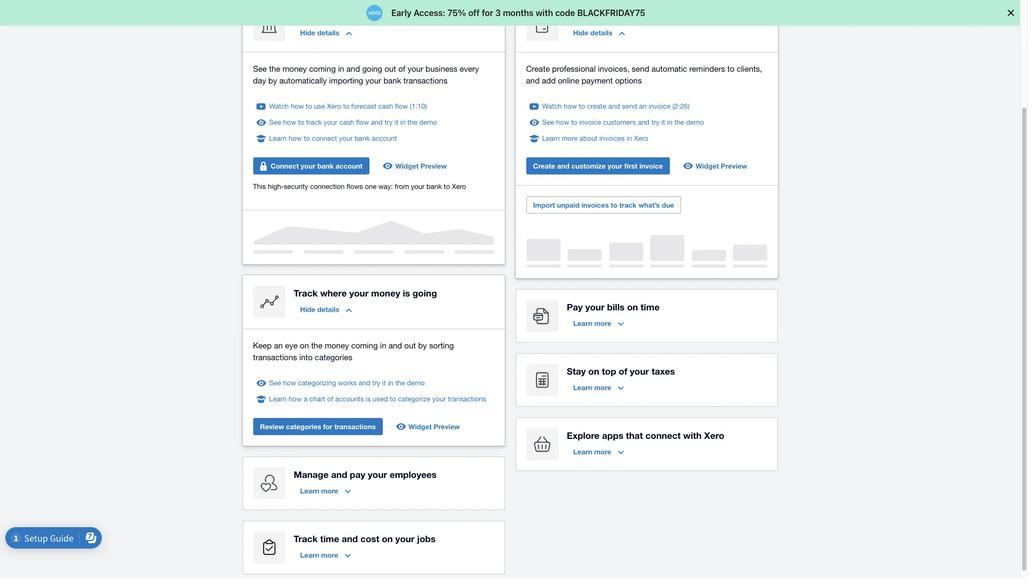 Task type: locate. For each thing, give the bounding box(es) containing it.
try
[[385, 118, 393, 126], [652, 118, 660, 126], [372, 379, 380, 387]]

2 get from the left
[[567, 11, 582, 22]]

0 horizontal spatial of
[[327, 395, 333, 403]]

an left eye
[[274, 341, 283, 350]]

online right faster in the right of the page
[[655, 11, 681, 22]]

going
[[362, 64, 382, 73], [413, 288, 437, 299]]

see up day
[[253, 64, 267, 73]]

categorizing
[[298, 379, 336, 387]]

1 horizontal spatial time
[[641, 302, 660, 313]]

add-ons icon image
[[526, 429, 558, 461]]

1 watch from the left
[[269, 102, 289, 110]]

forecast
[[351, 102, 376, 110]]

0 horizontal spatial connect
[[312, 134, 337, 142]]

invoices inside learn more about invoices in xero link
[[600, 134, 625, 142]]

coming up automatically
[[309, 64, 336, 73]]

1 horizontal spatial an
[[639, 102, 647, 110]]

and inside button
[[557, 162, 570, 170]]

to up connect your bank account button
[[304, 134, 310, 142]]

time right bills
[[641, 302, 660, 313]]

categories left for
[[286, 423, 321, 431]]

1 horizontal spatial connect
[[646, 430, 681, 441]]

flow
[[416, 11, 434, 22], [395, 102, 408, 110], [356, 118, 369, 126]]

how inside watch how to use xero to forecast cash flow (1:10) link
[[291, 102, 304, 110]]

money right 'where'
[[371, 288, 400, 299]]

0 horizontal spatial going
[[362, 64, 382, 73]]

hide details button for where
[[294, 301, 358, 318]]

where
[[320, 288, 347, 299]]

over
[[349, 11, 368, 22]]

out inside see the money coming in and going out of your business every day by automatically importing your bank transactions
[[385, 64, 396, 73]]

see for see the money coming in and going out of your business every day by automatically importing your bank transactions
[[253, 64, 267, 73]]

money
[[283, 64, 307, 73], [371, 288, 400, 299], [325, 341, 349, 350]]

1 vertical spatial an
[[274, 341, 283, 350]]

account up 'flows'
[[336, 162, 363, 170]]

1 vertical spatial account
[[336, 162, 363, 170]]

to inside see how to invoice customers and try it in the demo link
[[571, 118, 578, 126]]

more for explore apps that connect with xero
[[594, 448, 612, 456]]

hide details down paid in the top of the page
[[573, 28, 613, 37]]

professional
[[552, 64, 596, 73]]

hide details button down paid in the top of the page
[[567, 24, 631, 41]]

to right used
[[390, 395, 396, 403]]

0 vertical spatial going
[[362, 64, 382, 73]]

is inside learn how a chart of accounts is used to categorize your transactions link
[[366, 395, 371, 403]]

try right customers
[[652, 118, 660, 126]]

security
[[284, 183, 308, 191]]

transactions down business
[[404, 76, 448, 85]]

more down top
[[594, 384, 612, 392]]

how inside see how to invoice customers and try it in the demo link
[[556, 118, 569, 126]]

learn more for explore
[[573, 448, 612, 456]]

2 vertical spatial invoices
[[582, 201, 609, 209]]

1 vertical spatial with
[[684, 430, 702, 441]]

0 vertical spatial of
[[399, 64, 406, 73]]

to inside the create professional invoices, send automatic reminders to clients, and add online payment options
[[728, 64, 735, 73]]

account down see how to track your cash flow and try it in the demo link
[[372, 134, 397, 142]]

to left create
[[579, 102, 585, 110]]

by inside see the money coming in and going out of your business every day by automatically importing your bank transactions
[[268, 76, 277, 85]]

details down paid in the top of the page
[[591, 28, 613, 37]]

learn down explore
[[573, 448, 593, 456]]

that
[[626, 430, 643, 441]]

1 vertical spatial by
[[418, 341, 427, 350]]

1 vertical spatial of
[[619, 366, 628, 377]]

time left the cost
[[320, 534, 339, 545]]

watch for get visibility over your cash flow
[[269, 102, 289, 110]]

transactions
[[404, 76, 448, 85], [253, 353, 297, 362], [448, 395, 486, 403], [334, 423, 376, 431]]

0 vertical spatial coming
[[309, 64, 336, 73]]

learn inside 'link'
[[269, 134, 287, 142]]

1 horizontal spatial online
[[655, 11, 681, 22]]

more down apps
[[594, 448, 612, 456]]

see for see how to invoice customers and try it in the demo
[[542, 118, 554, 126]]

to inside see how to track your cash flow and try it in the demo link
[[298, 118, 304, 126]]

out
[[385, 64, 396, 73], [404, 341, 416, 350]]

track left what's
[[620, 201, 637, 209]]

see inside see the money coming in and going out of your business every day by automatically importing your bank transactions
[[253, 64, 267, 73]]

create inside the create professional invoices, send automatic reminders to clients, and add online payment options
[[526, 64, 550, 73]]

1 vertical spatial online
[[558, 76, 580, 85]]

hide details
[[300, 28, 339, 37], [573, 28, 613, 37], [300, 305, 339, 314]]

see for see how categorizing works and try it in the demo
[[269, 379, 281, 387]]

bank down see how to track your cash flow and try it in the demo link
[[355, 134, 370, 142]]

learn more button
[[567, 315, 630, 332], [567, 379, 630, 396], [567, 444, 630, 461], [294, 483, 357, 500], [294, 547, 357, 564]]

how for track
[[283, 118, 296, 126]]

learn more down the manage
[[300, 487, 338, 495]]

0 horizontal spatial track
[[306, 118, 322, 126]]

to inside learn how to connect your bank account 'link'
[[304, 134, 310, 142]]

bank inside 'link'
[[355, 134, 370, 142]]

jobs
[[417, 534, 436, 545]]

try down watch how to use xero to forecast cash flow (1:10) link
[[385, 118, 393, 126]]

get for get paid faster with online invoices
[[567, 11, 582, 22]]

2 vertical spatial invoice
[[640, 162, 663, 170]]

0 vertical spatial online
[[655, 11, 681, 22]]

hide details button down 'where'
[[294, 301, 358, 318]]

create inside button
[[533, 162, 555, 170]]

how inside the watch how to create and send an invoice (2:26) link
[[564, 102, 577, 110]]

online down professional
[[558, 76, 580, 85]]

see the money coming in and going out of your business every day by automatically importing your bank transactions
[[253, 64, 479, 85]]

learn more button for your
[[567, 315, 630, 332]]

1 horizontal spatial is
[[403, 288, 410, 299]]

and left the add
[[526, 76, 540, 85]]

chart
[[310, 395, 325, 403]]

more down pay your bills on time
[[594, 319, 612, 328]]

how inside see how to track your cash flow and try it in the demo link
[[283, 118, 296, 126]]

2 horizontal spatial money
[[371, 288, 400, 299]]

the up automatically
[[269, 64, 280, 73]]

1 horizontal spatial going
[[413, 288, 437, 299]]

invoices up reminders
[[683, 11, 719, 22]]

get left paid in the top of the page
[[567, 11, 582, 22]]

2 watch from the left
[[542, 102, 562, 110]]

more for pay your bills on time
[[594, 319, 612, 328]]

learn more down stay
[[573, 384, 612, 392]]

pay
[[350, 469, 365, 480]]

connect inside 'link'
[[312, 134, 337, 142]]

2 vertical spatial flow
[[356, 118, 369, 126]]

send inside the watch how to create and send an invoice (2:26) link
[[622, 102, 637, 110]]

0 vertical spatial is
[[403, 288, 410, 299]]

2 vertical spatial money
[[325, 341, 349, 350]]

0 horizontal spatial watch
[[269, 102, 289, 110]]

0 vertical spatial out
[[385, 64, 396, 73]]

learn
[[269, 134, 287, 142], [542, 134, 560, 142], [573, 319, 593, 328], [573, 384, 593, 392], [269, 395, 287, 403], [573, 448, 593, 456], [300, 487, 319, 495], [300, 551, 319, 560]]

your
[[371, 11, 390, 22], [408, 64, 424, 73], [366, 76, 381, 85], [324, 118, 338, 126], [339, 134, 353, 142], [301, 162, 316, 170], [608, 162, 623, 170], [411, 183, 425, 191], [349, 288, 369, 299], [586, 302, 605, 313], [630, 366, 649, 377], [432, 395, 446, 403], [368, 469, 387, 480], [395, 534, 415, 545]]

hide details button for paid
[[567, 24, 631, 41]]

0 horizontal spatial it
[[382, 379, 386, 387]]

taxes
[[652, 366, 675, 377]]

how
[[291, 102, 304, 110], [564, 102, 577, 110], [283, 118, 296, 126], [556, 118, 569, 126], [289, 134, 302, 142], [283, 379, 296, 387], [289, 395, 302, 403]]

1 vertical spatial invoice
[[579, 118, 601, 126]]

to
[[728, 64, 735, 73], [306, 102, 312, 110], [343, 102, 349, 110], [579, 102, 585, 110], [298, 118, 304, 126], [571, 118, 578, 126], [304, 134, 310, 142], [444, 183, 450, 191], [611, 201, 618, 209], [390, 395, 396, 403]]

and left the cost
[[342, 534, 358, 545]]

hide details for visibility
[[300, 28, 339, 37]]

1 horizontal spatial it
[[395, 118, 398, 126]]

0 horizontal spatial is
[[366, 395, 371, 403]]

learn more down explore
[[573, 448, 612, 456]]

track left 'where'
[[294, 288, 318, 299]]

learn more button for and
[[294, 483, 357, 500]]

bank inside button
[[317, 162, 334, 170]]

details down visibility
[[317, 28, 339, 37]]

0 horizontal spatial coming
[[309, 64, 336, 73]]

1 horizontal spatial out
[[404, 341, 416, 350]]

1 horizontal spatial by
[[418, 341, 427, 350]]

1 vertical spatial going
[[413, 288, 437, 299]]

top
[[602, 366, 616, 377]]

online inside the create professional invoices, send automatic reminders to clients, and add online payment options
[[558, 76, 580, 85]]

create up import
[[533, 162, 555, 170]]

flow inside see how to track your cash flow and try it in the demo link
[[356, 118, 369, 126]]

hide details down visibility
[[300, 28, 339, 37]]

learn more button down top
[[567, 379, 630, 396]]

1 vertical spatial send
[[622, 102, 637, 110]]

first
[[625, 162, 638, 170]]

into
[[299, 353, 313, 362]]

learn down stay
[[573, 384, 593, 392]]

0 horizontal spatial account
[[336, 162, 363, 170]]

1 vertical spatial flow
[[395, 102, 408, 110]]

widget preview button for invoices
[[679, 157, 754, 175]]

unpaid
[[557, 201, 580, 209]]

create up the add
[[526, 64, 550, 73]]

dialog
[[0, 0, 1028, 26]]

watch down the add
[[542, 102, 562, 110]]

the
[[269, 64, 280, 73], [408, 118, 417, 126], [675, 118, 684, 126], [311, 341, 323, 350], [395, 379, 405, 387]]

widget
[[395, 162, 419, 170], [696, 162, 719, 170], [409, 423, 432, 431]]

0 horizontal spatial get
[[294, 11, 309, 22]]

0 horizontal spatial online
[[558, 76, 580, 85]]

bank inside see the money coming in and going out of your business every day by automatically importing your bank transactions
[[384, 76, 401, 85]]

2 horizontal spatial flow
[[416, 11, 434, 22]]

connect
[[312, 134, 337, 142], [646, 430, 681, 441]]

invoice right first
[[640, 162, 663, 170]]

0 vertical spatial track
[[306, 118, 322, 126]]

track
[[306, 118, 322, 126], [620, 201, 637, 209]]

and up customers
[[608, 102, 620, 110]]

invoices icon image
[[526, 9, 558, 41]]

review categories for transactions button
[[253, 418, 383, 435]]

learn more down track time and cost on your jobs
[[300, 551, 338, 560]]

get left visibility
[[294, 11, 309, 22]]

coming inside see the money coming in and going out of your business every day by automatically importing your bank transactions
[[309, 64, 336, 73]]

0 horizontal spatial by
[[268, 76, 277, 85]]

an
[[639, 102, 647, 110], [274, 341, 283, 350]]

hide details button
[[294, 24, 358, 41], [567, 24, 631, 41], [294, 301, 358, 318]]

your inside button
[[608, 162, 623, 170]]

and inside the create professional invoices, send automatic reminders to clients, and add online payment options
[[526, 76, 540, 85]]

widget preview
[[395, 162, 447, 170], [696, 162, 747, 170], [409, 423, 460, 431]]

time
[[641, 302, 660, 313], [320, 534, 339, 545]]

import unpaid invoices to track what's due button
[[526, 197, 681, 214]]

1 horizontal spatial try
[[385, 118, 393, 126]]

1 horizontal spatial flow
[[395, 102, 408, 110]]

your inside 'link'
[[339, 134, 353, 142]]

0 vertical spatial money
[[283, 64, 307, 73]]

0 vertical spatial send
[[632, 64, 649, 73]]

track
[[294, 288, 318, 299], [294, 534, 318, 545]]

learn more down pay
[[573, 319, 612, 328]]

details for visibility
[[317, 28, 339, 37]]

watch how to use xero to forecast cash flow (1:10)
[[269, 102, 427, 110]]

create for create professional invoices, send automatic reminders to clients, and add online payment options
[[526, 64, 550, 73]]

1 horizontal spatial with
[[684, 430, 702, 441]]

1 vertical spatial categories
[[286, 423, 321, 431]]

learn left the about
[[542, 134, 560, 142]]

in
[[338, 64, 344, 73], [400, 118, 406, 126], [667, 118, 673, 126], [627, 134, 632, 142], [380, 341, 386, 350], [388, 379, 393, 387]]

widget preview button for flow
[[378, 157, 453, 175]]

0 horizontal spatial with
[[634, 11, 652, 22]]

1 horizontal spatial get
[[567, 11, 582, 22]]

1 track from the top
[[294, 288, 318, 299]]

to up see how to track your cash flow and try it in the demo on the left of page
[[343, 102, 349, 110]]

1 vertical spatial out
[[404, 341, 416, 350]]

of right chart
[[327, 395, 333, 403]]

on left top
[[589, 366, 600, 377]]

1 horizontal spatial of
[[399, 64, 406, 73]]

watch down automatically
[[269, 102, 289, 110]]

hide down paid in the top of the page
[[573, 28, 589, 37]]

0 vertical spatial track
[[294, 288, 318, 299]]

what's
[[639, 201, 660, 209]]

and up importing
[[347, 64, 360, 73]]

account
[[372, 134, 397, 142], [336, 162, 363, 170]]

1 vertical spatial track
[[294, 534, 318, 545]]

stay
[[567, 366, 586, 377]]

how inside see how categorizing works and try it in the demo link
[[283, 379, 296, 387]]

invoices down customers
[[600, 134, 625, 142]]

learn more button down the manage
[[294, 483, 357, 500]]

it right customers
[[662, 118, 665, 126]]

one
[[365, 183, 377, 191]]

to left what's
[[611, 201, 618, 209]]

1 vertical spatial connect
[[646, 430, 681, 441]]

invoices right unpaid
[[582, 201, 609, 209]]

the down "(1:10)"
[[408, 118, 417, 126]]

track down use
[[306, 118, 322, 126]]

1 vertical spatial invoices
[[600, 134, 625, 142]]

account inside button
[[336, 162, 363, 170]]

0 horizontal spatial flow
[[356, 118, 369, 126]]

widget for flow
[[395, 162, 419, 170]]

learn more button down pay your bills on time
[[567, 315, 630, 332]]

create for create and customize your first invoice
[[533, 162, 555, 170]]

keep
[[253, 341, 272, 350]]

invoice
[[649, 102, 671, 110], [579, 118, 601, 126], [640, 162, 663, 170]]

explore
[[567, 430, 600, 441]]

employees
[[390, 469, 437, 480]]

0 horizontal spatial an
[[274, 341, 283, 350]]

widget preview for flow
[[395, 162, 447, 170]]

more left the about
[[562, 134, 578, 142]]

preview for get paid faster with online invoices
[[721, 162, 747, 170]]

and right works
[[359, 379, 371, 387]]

0 vertical spatial with
[[634, 11, 652, 22]]

invoices preview bar graph image
[[526, 235, 767, 268]]

flow inside watch how to use xero to forecast cash flow (1:10) link
[[395, 102, 408, 110]]

1 vertical spatial create
[[533, 162, 555, 170]]

clients,
[[737, 64, 762, 73]]

send up see how to invoice customers and try it in the demo
[[622, 102, 637, 110]]

of right top
[[619, 366, 628, 377]]

hide details down 'where'
[[300, 305, 339, 314]]

1 vertical spatial track
[[620, 201, 637, 209]]

day
[[253, 76, 266, 85]]

works
[[338, 379, 357, 387]]

hide right track money icon
[[300, 305, 315, 314]]

2 track from the top
[[294, 534, 318, 545]]

and right customers
[[638, 118, 650, 126]]

transactions inside button
[[334, 423, 376, 431]]

2 horizontal spatial it
[[662, 118, 665, 126]]

learn more button down apps
[[567, 444, 630, 461]]

categories inside keep an eye on the money coming in and out by sorting transactions into categories
[[315, 353, 352, 362]]

see up connect
[[269, 118, 281, 126]]

0 vertical spatial account
[[372, 134, 397, 142]]

categories
[[315, 353, 352, 362], [286, 423, 321, 431]]

to inside import unpaid invoices to track what's due 'button'
[[611, 201, 618, 209]]

1 horizontal spatial watch
[[542, 102, 562, 110]]

0 vertical spatial categories
[[315, 353, 352, 362]]

bank
[[384, 76, 401, 85], [355, 134, 370, 142], [317, 162, 334, 170], [427, 183, 442, 191]]

on inside keep an eye on the money coming in and out by sorting transactions into categories
[[300, 341, 309, 350]]

used
[[373, 395, 388, 403]]

2 horizontal spatial of
[[619, 366, 628, 377]]

and left customize
[[557, 162, 570, 170]]

1 get from the left
[[294, 11, 309, 22]]

an up see how to invoice customers and try it in the demo
[[639, 102, 647, 110]]

your inside button
[[301, 162, 316, 170]]

more for stay on top of your taxes
[[594, 384, 612, 392]]

learn more button down track time and cost on your jobs
[[294, 547, 357, 564]]

1 horizontal spatial track
[[620, 201, 637, 209]]

categorize
[[398, 395, 430, 403]]

learn more button for apps
[[567, 444, 630, 461]]

hide for paid
[[573, 28, 589, 37]]

online
[[655, 11, 681, 22], [558, 76, 580, 85]]

coming up works
[[351, 341, 378, 350]]

connect up connect your bank account
[[312, 134, 337, 142]]

demo down "(1:10)"
[[419, 118, 437, 126]]

learn more
[[573, 319, 612, 328], [573, 384, 612, 392], [573, 448, 612, 456], [300, 487, 338, 495], [300, 551, 338, 560]]

invoice left (2:26)
[[649, 102, 671, 110]]

1 horizontal spatial coming
[[351, 341, 378, 350]]

hide details button for visibility
[[294, 24, 358, 41]]

business
[[426, 64, 458, 73]]

invoice inside button
[[640, 162, 663, 170]]

of
[[399, 64, 406, 73], [619, 366, 628, 377], [327, 395, 333, 403]]

demo
[[419, 118, 437, 126], [686, 118, 704, 126], [407, 379, 425, 387]]

0 horizontal spatial time
[[320, 534, 339, 545]]

0 horizontal spatial money
[[283, 64, 307, 73]]

hide for visibility
[[300, 28, 315, 37]]

out left business
[[385, 64, 396, 73]]

details for paid
[[591, 28, 613, 37]]

0 vertical spatial connect
[[312, 134, 337, 142]]

it up used
[[382, 379, 386, 387]]

how inside learn how to connect your bank account 'link'
[[289, 134, 302, 142]]

connect right that
[[646, 430, 681, 441]]

banking preview line graph image
[[253, 221, 494, 254]]

how inside learn how a chart of accounts is used to categorize your transactions link
[[289, 395, 302, 403]]

on up into
[[300, 341, 309, 350]]

is
[[403, 288, 410, 299], [366, 395, 371, 403]]

0 horizontal spatial out
[[385, 64, 396, 73]]

bills
[[607, 302, 625, 313]]

to up learn more about invoices in xero
[[571, 118, 578, 126]]

out left sorting
[[404, 341, 416, 350]]

reminders
[[690, 64, 725, 73]]

0 vertical spatial by
[[268, 76, 277, 85]]

widget for invoices
[[696, 162, 719, 170]]

how for works
[[283, 379, 296, 387]]

money up see how categorizing works and try it in the demo
[[325, 341, 349, 350]]

money inside see the money coming in and going out of your business every day by automatically importing your bank transactions
[[283, 64, 307, 73]]

invoice up the about
[[579, 118, 601, 126]]

connect
[[271, 162, 299, 170]]

2 vertical spatial of
[[327, 395, 333, 403]]

1 vertical spatial coming
[[351, 341, 378, 350]]

invoices inside import unpaid invoices to track what's due 'button'
[[582, 201, 609, 209]]

by
[[268, 76, 277, 85], [418, 341, 427, 350]]

hide
[[300, 28, 315, 37], [573, 28, 589, 37], [300, 305, 315, 314]]

transactions down keep
[[253, 353, 297, 362]]

0 vertical spatial an
[[639, 102, 647, 110]]

1 vertical spatial is
[[366, 395, 371, 403]]

account inside 'link'
[[372, 134, 397, 142]]

it down watch how to use xero to forecast cash flow (1:10) link
[[395, 118, 398, 126]]

cash right over
[[392, 11, 413, 22]]

0 vertical spatial create
[[526, 64, 550, 73]]

connect your bank account
[[271, 162, 363, 170]]

in inside learn more about invoices in xero link
[[627, 134, 632, 142]]

1 horizontal spatial account
[[372, 134, 397, 142]]

by inside keep an eye on the money coming in and out by sorting transactions into categories
[[418, 341, 427, 350]]

1 horizontal spatial money
[[325, 341, 349, 350]]

it
[[395, 118, 398, 126], [662, 118, 665, 126], [382, 379, 386, 387]]



Task type: describe. For each thing, give the bounding box(es) containing it.
the inside keep an eye on the money coming in and out by sorting transactions into categories
[[311, 341, 323, 350]]

invoices,
[[598, 64, 630, 73]]

get paid faster with online invoices
[[567, 11, 719, 22]]

paid
[[585, 11, 604, 22]]

watch how to create and send an invoice (2:26)
[[542, 102, 690, 110]]

1 vertical spatial time
[[320, 534, 339, 545]]

explore apps that connect with xero
[[567, 430, 725, 441]]

an inside the watch how to create and send an invoice (2:26) link
[[639, 102, 647, 110]]

learn more button for time
[[294, 547, 357, 564]]

watch for get paid faster with online invoices
[[542, 102, 562, 110]]

the down (2:26)
[[675, 118, 684, 126]]

pay your bills on time
[[567, 302, 660, 313]]

on right the cost
[[382, 534, 393, 545]]

learn more for stay
[[573, 384, 612, 392]]

every
[[460, 64, 479, 73]]

learn right projects icon
[[300, 551, 319, 560]]

import unpaid invoices to track what's due
[[533, 201, 674, 209]]

employees icon image
[[253, 468, 285, 500]]

watch how to create and send an invoice (2:26) link
[[542, 101, 690, 112]]

send inside the create professional invoices, send automatic reminders to clients, and add online payment options
[[632, 64, 649, 73]]

2 vertical spatial cash
[[339, 118, 354, 126]]

review categories for transactions
[[260, 423, 376, 431]]

apps
[[602, 430, 624, 441]]

for
[[323, 423, 333, 431]]

transactions inside see the money coming in and going out of your business every day by automatically importing your bank transactions
[[404, 76, 448, 85]]

an inside keep an eye on the money coming in and out by sorting transactions into categories
[[274, 341, 283, 350]]

on right bills
[[627, 302, 638, 313]]

cost
[[361, 534, 379, 545]]

1 vertical spatial cash
[[378, 102, 393, 110]]

of inside see the money coming in and going out of your business every day by automatically importing your bank transactions
[[399, 64, 406, 73]]

in inside see how to invoice customers and try it in the demo link
[[667, 118, 673, 126]]

options
[[615, 76, 642, 85]]

demo down (2:26)
[[686, 118, 704, 126]]

of inside learn how a chart of accounts is used to categorize your transactions link
[[327, 395, 333, 403]]

see for see how to track your cash flow and try it in the demo
[[269, 118, 281, 126]]

learn left a
[[269, 395, 287, 403]]

watch how to use xero to forecast cash flow (1:10) link
[[269, 101, 427, 112]]

review
[[260, 423, 284, 431]]

learn down the manage
[[300, 487, 319, 495]]

sorting
[[429, 341, 454, 350]]

create and customize your first invoice button
[[526, 157, 670, 175]]

1 vertical spatial money
[[371, 288, 400, 299]]

and inside see the money coming in and going out of your business every day by automatically importing your bank transactions
[[347, 64, 360, 73]]

coming inside keep an eye on the money coming in and out by sorting transactions into categories
[[351, 341, 378, 350]]

and inside keep an eye on the money coming in and out by sorting transactions into categories
[[389, 341, 402, 350]]

learn down pay
[[573, 319, 593, 328]]

track where your money is going
[[294, 288, 437, 299]]

hide details for where
[[300, 305, 339, 314]]

see how categorizing works and try it in the demo
[[269, 379, 425, 387]]

see how to track your cash flow and try it in the demo link
[[269, 117, 437, 128]]

0 vertical spatial invoice
[[649, 102, 671, 110]]

and down forecast
[[371, 118, 383, 126]]

0 vertical spatial cash
[[392, 11, 413, 22]]

this high-security connection flows one way: from your bank to xero
[[253, 183, 466, 191]]

demo up categorize
[[407, 379, 425, 387]]

learn how to connect your bank account
[[269, 134, 397, 142]]

learn how a chart of accounts is used to categorize your transactions
[[269, 395, 486, 403]]

details for where
[[317, 305, 339, 314]]

2 horizontal spatial try
[[652, 118, 660, 126]]

visibility
[[312, 11, 347, 22]]

eye
[[285, 341, 298, 350]]

how for create
[[564, 102, 577, 110]]

track inside import unpaid invoices to track what's due 'button'
[[620, 201, 637, 209]]

and left pay
[[331, 469, 347, 480]]

due
[[662, 201, 674, 209]]

create
[[587, 102, 607, 110]]

track time and cost on your jobs
[[294, 534, 436, 545]]

projects icon image
[[253, 532, 285, 564]]

to right 'from'
[[444, 183, 450, 191]]

out inside keep an eye on the money coming in and out by sorting transactions into categories
[[404, 341, 416, 350]]

how for use
[[291, 102, 304, 110]]

going inside see the money coming in and going out of your business every day by automatically importing your bank transactions
[[362, 64, 382, 73]]

pay
[[567, 302, 583, 313]]

more for track time and cost on your jobs
[[321, 551, 338, 560]]

in inside keep an eye on the money coming in and out by sorting transactions into categories
[[380, 341, 386, 350]]

connect for your
[[312, 134, 337, 142]]

flows
[[347, 183, 363, 191]]

track inside see how to track your cash flow and try it in the demo link
[[306, 118, 322, 126]]

add
[[542, 76, 556, 85]]

track money icon image
[[253, 286, 285, 318]]

keep an eye on the money coming in and out by sorting transactions into categories
[[253, 341, 454, 362]]

taxes icon image
[[526, 364, 558, 396]]

see how categorizing works and try it in the demo link
[[269, 378, 425, 389]]

faster
[[606, 11, 631, 22]]

preview for get visibility over your cash flow
[[421, 162, 447, 170]]

0 vertical spatial invoices
[[683, 11, 719, 22]]

importing
[[329, 76, 363, 85]]

learn more for track
[[300, 551, 338, 560]]

connect your bank account button
[[253, 157, 370, 175]]

create and customize your first invoice
[[533, 162, 663, 170]]

more for manage and pay your employees
[[321, 487, 338, 495]]

the up categorize
[[395, 379, 405, 387]]

high-
[[268, 183, 284, 191]]

connect for with
[[646, 430, 681, 441]]

in inside see how to track your cash flow and try it in the demo link
[[400, 118, 406, 126]]

stay on top of your taxes
[[567, 366, 675, 377]]

customize
[[572, 162, 606, 170]]

learn more for manage
[[300, 487, 338, 495]]

about
[[580, 134, 598, 142]]

bank right 'from'
[[427, 183, 442, 191]]

see how to invoice customers and try it in the demo link
[[542, 117, 704, 128]]

categories inside review categories for transactions button
[[286, 423, 321, 431]]

from
[[395, 183, 409, 191]]

learn more about invoices in xero
[[542, 134, 648, 142]]

manage and pay your employees
[[294, 469, 437, 480]]

how for invoice
[[556, 118, 569, 126]]

see how to track your cash flow and try it in the demo
[[269, 118, 437, 126]]

money inside keep an eye on the money coming in and out by sorting transactions into categories
[[325, 341, 349, 350]]

import
[[533, 201, 555, 209]]

0 horizontal spatial try
[[372, 379, 380, 387]]

in inside see the money coming in and going out of your business every day by automatically importing your bank transactions
[[338, 64, 344, 73]]

how for connect
[[289, 134, 302, 142]]

track for track where your money is going
[[294, 288, 318, 299]]

learn how a chart of accounts is used to categorize your transactions link
[[269, 394, 486, 405]]

track for track time and cost on your jobs
[[294, 534, 318, 545]]

accounts
[[335, 395, 364, 403]]

learn more button for on
[[567, 379, 630, 396]]

payment
[[582, 76, 613, 85]]

widget preview for invoices
[[696, 162, 747, 170]]

to inside the watch how to create and send an invoice (2:26) link
[[579, 102, 585, 110]]

see how to invoice customers and try it in the demo
[[542, 118, 704, 126]]

this
[[253, 183, 266, 191]]

transactions right categorize
[[448, 395, 486, 403]]

use
[[314, 102, 325, 110]]

transactions inside keep an eye on the money coming in and out by sorting transactions into categories
[[253, 353, 297, 362]]

learn how to connect your bank account link
[[269, 133, 397, 144]]

automatic
[[652, 64, 687, 73]]

banking icon image
[[253, 9, 285, 41]]

learn more about invoices in xero link
[[542, 133, 648, 144]]

way:
[[379, 183, 393, 191]]

manage
[[294, 469, 329, 480]]

(1:10)
[[410, 102, 427, 110]]

automatically
[[279, 76, 327, 85]]

(2:26)
[[673, 102, 690, 110]]

0 vertical spatial time
[[641, 302, 660, 313]]

the inside see the money coming in and going out of your business every day by automatically importing your bank transactions
[[269, 64, 280, 73]]

customers
[[603, 118, 636, 126]]

0 vertical spatial flow
[[416, 11, 434, 22]]

a
[[304, 395, 308, 403]]

get for get visibility over your cash flow
[[294, 11, 309, 22]]

hide details for paid
[[573, 28, 613, 37]]

bills icon image
[[526, 300, 558, 332]]

in inside see how categorizing works and try it in the demo link
[[388, 379, 393, 387]]

learn more for pay
[[573, 319, 612, 328]]

hide for where
[[300, 305, 315, 314]]

to inside learn how a chart of accounts is used to categorize your transactions link
[[390, 395, 396, 403]]

connection
[[310, 183, 345, 191]]

how for chart
[[289, 395, 302, 403]]

get visibility over your cash flow
[[294, 11, 434, 22]]

to left use
[[306, 102, 312, 110]]



Task type: vqa. For each thing, say whether or not it's contained in the screenshot.
svg image
no



